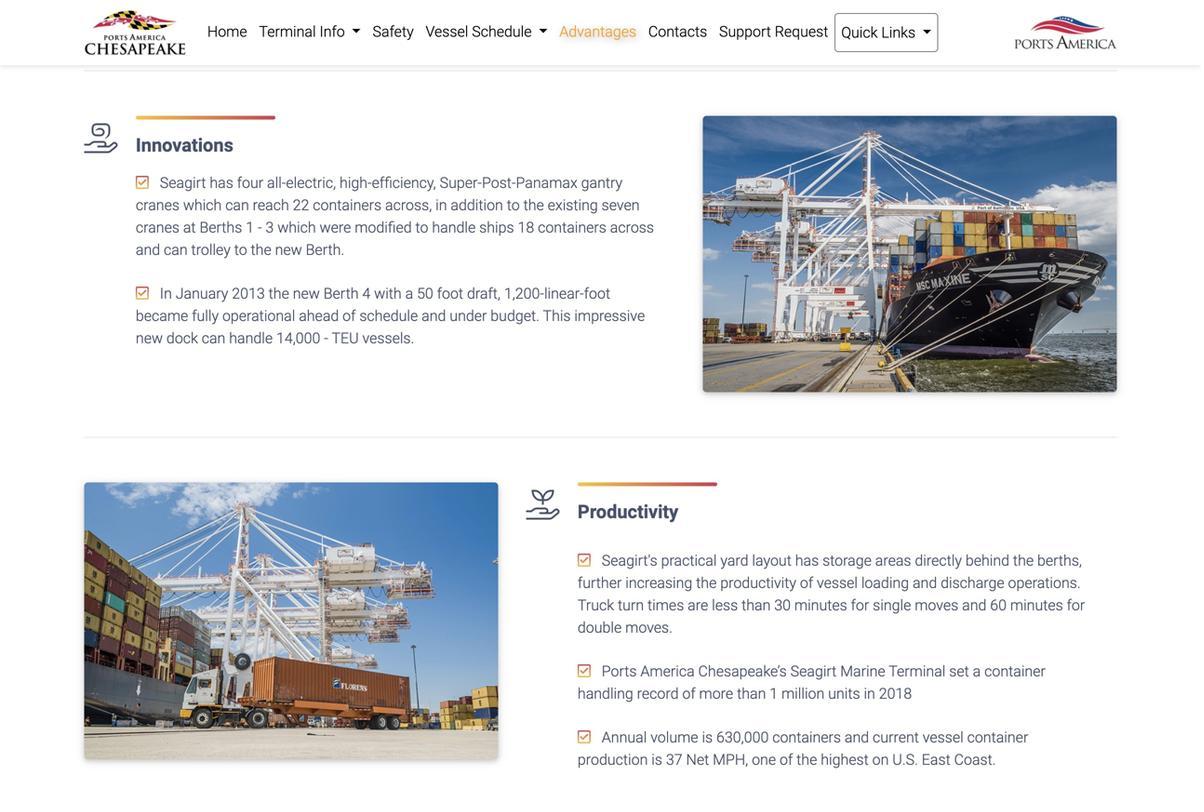 Task type: describe. For each thing, give the bounding box(es) containing it.
1 horizontal spatial which
[[278, 219, 316, 236]]

operations.
[[1008, 574, 1081, 592]]

60
[[991, 597, 1007, 614]]

the up the are
[[696, 574, 717, 592]]

innovations
[[136, 134, 233, 156]]

net
[[686, 751, 709, 769]]

1 minutes from the left
[[795, 597, 848, 614]]

volume
[[651, 729, 699, 747]]

1 foot from the left
[[437, 285, 464, 302]]

productivity
[[721, 574, 797, 592]]

advantages
[[560, 23, 637, 40]]

in inside "seagirt has four all-electric, high-efficiency, super-post-panamax gantry cranes which can reach 22 containers across, in addition to the existing seven cranes at berths 1 - 3 which were modified to handle ships 18 containers across and can trolley to the new berth."
[[436, 196, 447, 214]]

increasing
[[626, 574, 693, 592]]

37
[[666, 751, 683, 769]]

less
[[712, 597, 738, 614]]

ahead
[[299, 307, 339, 325]]

draft,
[[467, 285, 501, 302]]

1 horizontal spatial containers
[[538, 219, 607, 236]]

2 for from the left
[[1067, 597, 1085, 614]]

million
[[782, 685, 825, 703]]

home
[[207, 23, 247, 40]]

vessel schedule
[[426, 23, 536, 40]]

operational
[[222, 307, 295, 325]]

terminal info
[[259, 23, 349, 40]]

630,000
[[717, 729, 769, 747]]

are
[[688, 597, 708, 614]]

units
[[828, 685, 861, 703]]

set
[[950, 663, 970, 680]]

check square image for innovations
[[136, 175, 149, 190]]

discharge
[[941, 574, 1005, 592]]

and down discharge
[[962, 597, 987, 614]]

dock
[[167, 329, 198, 347]]

1 inside "seagirt has four all-electric, high-efficiency, super-post-panamax gantry cranes which can reach 22 containers across, in addition to the existing seven cranes at berths 1 - 3 which were modified to handle ships 18 containers across and can trolley to the new berth."
[[246, 219, 254, 236]]

of inside seagirt's practical yard layout has storage areas directly behind the berths, further increasing the productivity of vessel loading and discharge                                 operations. truck turn times are less than 30 minutes for single moves and 60 minutes for double moves.
[[800, 574, 814, 592]]

1,200-
[[504, 285, 544, 302]]

22
[[293, 196, 309, 214]]

across
[[610, 219, 654, 236]]

productivity
[[578, 501, 679, 523]]

under
[[450, 307, 487, 325]]

quick links link
[[835, 13, 939, 52]]

1 inside ports america chesapeake's seagirt marine terminal set a container handling record of more than 1 million units in 2018
[[770, 685, 778, 703]]

the up operations.
[[1013, 552, 1034, 570]]

and up moves
[[913, 574, 937, 592]]

50
[[417, 285, 434, 302]]

vessel inside seagirt's practical yard layout has storage areas directly behind the berths, further increasing the productivity of vessel loading and discharge                                 operations. truck turn times are less than 30 minutes for single moves and 60 minutes for double moves.
[[817, 574, 858, 592]]

containers inside the annual volume is 630,000 containers and current vessel container production is 37 net mph, one of the highest on u.s. east coast.
[[773, 729, 841, 747]]

0 horizontal spatial which
[[183, 196, 222, 214]]

u.s.
[[893, 751, 919, 769]]

trolley
[[191, 241, 231, 259]]

turn
[[618, 597, 644, 614]]

3
[[266, 219, 274, 236]]

- inside in january 2013 the new berth 4 with a 50 foot draft, 1,200-linear-foot became fully operational ahead of schedule and under budget. this impressive new dock can handle 14,000 - teu vessels.
[[324, 329, 328, 347]]

than inside ports america chesapeake's seagirt marine terminal set a container handling record of more than 1 million units in 2018
[[737, 685, 766, 703]]

check square image for productivity
[[578, 553, 591, 568]]

post-
[[482, 174, 516, 192]]

2 vertical spatial new
[[136, 329, 163, 347]]

has inside seagirt's practical yard layout has storage areas directly behind the berths, further increasing the productivity of vessel loading and discharge                                 operations. truck turn times are less than 30 minutes for single moves and 60 minutes for double moves.
[[795, 552, 819, 570]]

check square image for innovations
[[136, 286, 149, 301]]

innovations image
[[703, 116, 1117, 392]]

2 minutes from the left
[[1011, 597, 1064, 614]]

ports
[[602, 663, 637, 680]]

further
[[578, 574, 622, 592]]

areas
[[876, 552, 912, 570]]

a inside in january 2013 the new berth 4 with a 50 foot draft, 1,200-linear-foot became fully operational ahead of schedule and under budget. this impressive new dock can handle 14,000 - teu vessels.
[[405, 285, 413, 302]]

new inside "seagirt has four all-electric, high-efficiency, super-post-panamax gantry cranes which can reach 22 containers across, in addition to the existing seven cranes at berths 1 - 3 which were modified to handle ships 18 containers across and can trolley to the new berth."
[[275, 241, 302, 259]]

annual volume is 630,000 containers and current vessel container production is 37 net mph, one of the highest on u.s. east coast.
[[578, 729, 1029, 769]]

than inside seagirt's practical yard layout has storage areas directly behind the berths, further increasing the productivity of vessel loading and discharge                                 operations. truck turn times are less than 30 minutes for single moves and 60 minutes for double moves.
[[742, 597, 771, 614]]

coast.
[[955, 751, 996, 769]]

14,000
[[276, 329, 321, 347]]

0 horizontal spatial to
[[234, 241, 247, 259]]

vessels.
[[363, 329, 414, 347]]

double
[[578, 619, 622, 637]]

safety
[[373, 23, 414, 40]]

vessel
[[426, 23, 468, 40]]

quick
[[842, 24, 878, 41]]

current
[[873, 729, 919, 747]]

has inside "seagirt has four all-electric, high-efficiency, super-post-panamax gantry cranes which can reach 22 containers across, in addition to the existing seven cranes at berths 1 - 3 which were modified to handle ships 18 containers across and can trolley to the new berth."
[[210, 174, 233, 192]]

mph,
[[713, 751, 748, 769]]

0 horizontal spatial is
[[652, 751, 663, 769]]

addition
[[451, 196, 503, 214]]

in january 2013 the new berth 4 with a 50 foot draft, 1,200-linear-foot became fully operational ahead of schedule and under budget. this impressive new dock can handle 14,000 - teu vessels.
[[136, 285, 645, 347]]

seagirt has four all-electric, high-efficiency, super-post-panamax gantry cranes which can reach 22 containers across, in addition to the existing seven cranes at berths 1 - 3 which were modified to handle ships 18 containers across and can trolley to the new berth.
[[136, 174, 654, 259]]

on
[[873, 751, 889, 769]]

america
[[641, 663, 695, 680]]

terminal inside terminal info link
[[259, 23, 316, 40]]

vessel inside the annual volume is 630,000 containers and current vessel container production is 37 net mph, one of the highest on u.s. east coast.
[[923, 729, 964, 747]]

0 vertical spatial is
[[702, 729, 713, 747]]

marine
[[841, 663, 886, 680]]

check square image for productivity
[[578, 664, 591, 679]]

safety link
[[367, 13, 420, 50]]

seagirt inside ports america chesapeake's seagirt marine terminal set a container handling record of more than 1 million units in 2018
[[791, 663, 837, 680]]

gantry
[[581, 174, 623, 192]]

quick links
[[842, 24, 920, 41]]

single
[[873, 597, 911, 614]]

1 for from the left
[[851, 597, 870, 614]]

east
[[922, 751, 951, 769]]

panamax
[[516, 174, 578, 192]]

linear-
[[544, 285, 584, 302]]

2018
[[879, 685, 912, 703]]

0 vertical spatial can
[[225, 196, 249, 214]]



Task type: vqa. For each thing, say whether or not it's contained in the screenshot.
'new' inside Seagirt has four all-electric, high-efficiency, Super-Post-Panamax gantry cranes which can reach 22 containers across, in addition to the existing seven cranes at Berths 1 - 3 which were modified to handle ships 18 containers across and can trolley to the new Berth.
yes



Task type: locate. For each thing, give the bounding box(es) containing it.
0 horizontal spatial vessel
[[817, 574, 858, 592]]

foot right "50"
[[437, 285, 464, 302]]

containers down high-
[[313, 196, 382, 214]]

vessel down storage
[[817, 574, 858, 592]]

ports america chesapeake's seagirt marine terminal set a container handling record of more than 1 million units in 2018
[[578, 663, 1046, 703]]

the up "operational"
[[269, 285, 289, 302]]

berth.
[[306, 241, 345, 259]]

1 vertical spatial cranes
[[136, 219, 180, 236]]

cranes down innovations
[[136, 196, 180, 214]]

schedule
[[360, 307, 418, 325]]

annual
[[602, 729, 647, 747]]

has right the layout
[[795, 552, 819, 570]]

2013
[[232, 285, 265, 302]]

terminal
[[259, 23, 316, 40], [889, 663, 946, 680]]

container
[[985, 663, 1046, 680], [968, 729, 1029, 747]]

1 vertical spatial can
[[164, 241, 188, 259]]

foot up impressive
[[584, 285, 611, 302]]

seven
[[602, 196, 640, 214]]

handle down "operational"
[[229, 329, 273, 347]]

1 vertical spatial is
[[652, 751, 663, 769]]

in down super-
[[436, 196, 447, 214]]

new
[[275, 241, 302, 259], [293, 285, 320, 302], [136, 329, 163, 347]]

2 foot from the left
[[584, 285, 611, 302]]

schedule
[[472, 23, 532, 40]]

1 vertical spatial handle
[[229, 329, 273, 347]]

0 horizontal spatial for
[[851, 597, 870, 614]]

in
[[160, 285, 172, 302]]

is up the net
[[702, 729, 713, 747]]

with
[[374, 285, 402, 302]]

links
[[882, 24, 916, 41]]

highest
[[821, 751, 869, 769]]

more
[[699, 685, 734, 703]]

loading
[[862, 574, 909, 592]]

1 left 3 in the top of the page
[[246, 219, 254, 236]]

2 horizontal spatial to
[[507, 196, 520, 214]]

which down 22
[[278, 219, 316, 236]]

contacts
[[649, 23, 708, 40]]

0 horizontal spatial a
[[405, 285, 413, 302]]

0 horizontal spatial 1
[[246, 219, 254, 236]]

across,
[[385, 196, 432, 214]]

1 horizontal spatial in
[[864, 685, 876, 703]]

- left teu
[[324, 329, 328, 347]]

0 vertical spatial handle
[[432, 219, 476, 236]]

terminal left the 'info'
[[259, 23, 316, 40]]

a right set on the right
[[973, 663, 981, 680]]

to down across,
[[416, 219, 429, 236]]

1 horizontal spatial check square image
[[578, 553, 591, 568]]

0 horizontal spatial terminal
[[259, 23, 316, 40]]

four
[[237, 174, 264, 192]]

- inside "seagirt has four all-electric, high-efficiency, super-post-panamax gantry cranes which can reach 22 containers across, in addition to the existing seven cranes at berths 1 - 3 which were modified to handle ships 18 containers across and can trolley to the new berth."
[[258, 219, 262, 236]]

one
[[752, 751, 776, 769]]

request
[[775, 23, 829, 40]]

of right one
[[780, 751, 793, 769]]

0 vertical spatial a
[[405, 285, 413, 302]]

of inside ports america chesapeake's seagirt marine terminal set a container handling record of more than 1 million units in 2018
[[683, 685, 696, 703]]

0 vertical spatial 1
[[246, 219, 254, 236]]

1 vertical spatial a
[[973, 663, 981, 680]]

productivity image
[[84, 483, 498, 759]]

1 vertical spatial containers
[[538, 219, 607, 236]]

support request
[[719, 23, 829, 40]]

and inside the annual volume is 630,000 containers and current vessel container production is 37 net mph, one of the highest on u.s. east coast.
[[845, 729, 869, 747]]

1 horizontal spatial a
[[973, 663, 981, 680]]

reach
[[253, 196, 289, 214]]

berths
[[200, 219, 242, 236]]

1 horizontal spatial to
[[416, 219, 429, 236]]

container right set on the right
[[985, 663, 1046, 680]]

high-
[[340, 174, 372, 192]]

can down at at left
[[164, 241, 188, 259]]

0 vertical spatial seagirt
[[160, 174, 206, 192]]

0 horizontal spatial minutes
[[795, 597, 848, 614]]

moves
[[915, 597, 959, 614]]

home link
[[201, 13, 253, 50]]

the up 18
[[524, 196, 544, 214]]

1 horizontal spatial minutes
[[1011, 597, 1064, 614]]

at
[[183, 219, 196, 236]]

0 horizontal spatial seagirt
[[160, 174, 206, 192]]

1 vertical spatial new
[[293, 285, 320, 302]]

0 horizontal spatial check square image
[[136, 175, 149, 190]]

1 vertical spatial container
[[968, 729, 1029, 747]]

check square image up handling
[[578, 664, 591, 679]]

info
[[320, 23, 345, 40]]

can
[[225, 196, 249, 214], [164, 241, 188, 259], [202, 329, 226, 347]]

1 vertical spatial has
[[795, 552, 819, 570]]

super-
[[440, 174, 482, 192]]

1 horizontal spatial vessel
[[923, 729, 964, 747]]

is
[[702, 729, 713, 747], [652, 751, 663, 769]]

than down productivity
[[742, 597, 771, 614]]

check square image
[[136, 286, 149, 301], [578, 664, 591, 679], [578, 730, 591, 745]]

the
[[524, 196, 544, 214], [251, 241, 272, 259], [269, 285, 289, 302], [1013, 552, 1034, 570], [696, 574, 717, 592], [797, 751, 817, 769]]

check square image
[[136, 175, 149, 190], [578, 553, 591, 568]]

handle
[[432, 219, 476, 236], [229, 329, 273, 347]]

container inside ports america chesapeake's seagirt marine terminal set a container handling record of more than 1 million units in 2018
[[985, 663, 1046, 680]]

support
[[719, 23, 771, 40]]

which up at at left
[[183, 196, 222, 214]]

handle inside in january 2013 the new berth 4 with a 50 foot draft, 1,200-linear-foot became fully operational ahead of schedule and under budget. this impressive new dock can handle 14,000 - teu vessels.
[[229, 329, 273, 347]]

handle down addition
[[432, 219, 476, 236]]

and up in
[[136, 241, 160, 259]]

1 horizontal spatial 1
[[770, 685, 778, 703]]

for
[[851, 597, 870, 614], [1067, 597, 1085, 614]]

0 vertical spatial has
[[210, 174, 233, 192]]

than down chesapeake's
[[737, 685, 766, 703]]

layout
[[752, 552, 792, 570]]

fully
[[192, 307, 219, 325]]

0 vertical spatial cranes
[[136, 196, 180, 214]]

to right trolley
[[234, 241, 247, 259]]

1 left million
[[770, 685, 778, 703]]

a inside ports america chesapeake's seagirt marine terminal set a container handling record of more than 1 million units in 2018
[[973, 663, 981, 680]]

1 horizontal spatial terminal
[[889, 663, 946, 680]]

seagirt up million
[[791, 663, 837, 680]]

containers
[[313, 196, 382, 214], [538, 219, 607, 236], [773, 729, 841, 747]]

4
[[362, 285, 371, 302]]

electric,
[[286, 174, 336, 192]]

0 vertical spatial check square image
[[136, 175, 149, 190]]

handle inside "seagirt has four all-electric, high-efficiency, super-post-panamax gantry cranes which can reach 22 containers across, in addition to the existing seven cranes at berths 1 - 3 which were modified to handle ships 18 containers across and can trolley to the new berth."
[[432, 219, 476, 236]]

seagirt's practical yard layout has storage areas directly behind the berths, further increasing the productivity of vessel loading and discharge                                 operations. truck turn times are less than 30 minutes for single moves and 60 minutes for double moves.
[[578, 552, 1085, 637]]

efficiency,
[[372, 174, 436, 192]]

new up ahead
[[293, 285, 320, 302]]

times
[[648, 597, 684, 614]]

moves.
[[626, 619, 673, 637]]

the left highest
[[797, 751, 817, 769]]

2 vertical spatial can
[[202, 329, 226, 347]]

1 vertical spatial 1
[[770, 685, 778, 703]]

2 cranes from the top
[[136, 219, 180, 236]]

has left four
[[210, 174, 233, 192]]

0 vertical spatial terminal
[[259, 23, 316, 40]]

to
[[507, 196, 520, 214], [416, 219, 429, 236], [234, 241, 247, 259]]

- left 3 in the top of the page
[[258, 219, 262, 236]]

minutes right 30
[[795, 597, 848, 614]]

0 vertical spatial vessel
[[817, 574, 858, 592]]

terminal up 2018
[[889, 663, 946, 680]]

0 vertical spatial which
[[183, 196, 222, 214]]

check square image up further
[[578, 553, 591, 568]]

contacts link
[[643, 13, 713, 50]]

0 horizontal spatial has
[[210, 174, 233, 192]]

of up teu
[[343, 307, 356, 325]]

which
[[183, 196, 222, 214], [278, 219, 316, 236]]

0 horizontal spatial containers
[[313, 196, 382, 214]]

2 vertical spatial check square image
[[578, 730, 591, 745]]

for left single
[[851, 597, 870, 614]]

1 horizontal spatial for
[[1067, 597, 1085, 614]]

1 horizontal spatial is
[[702, 729, 713, 747]]

new left the berth.
[[275, 241, 302, 259]]

seagirt inside "seagirt has four all-electric, high-efficiency, super-post-panamax gantry cranes which can reach 22 containers across, in addition to the existing seven cranes at berths 1 - 3 which were modified to handle ships 18 containers across and can trolley to the new berth."
[[160, 174, 206, 192]]

of right productivity
[[800, 574, 814, 592]]

practical
[[661, 552, 717, 570]]

1 vertical spatial check square image
[[578, 664, 591, 679]]

seagirt down innovations
[[160, 174, 206, 192]]

1 vertical spatial than
[[737, 685, 766, 703]]

vessel up east
[[923, 729, 964, 747]]

18
[[518, 219, 534, 236]]

containers down million
[[773, 729, 841, 747]]

0 horizontal spatial handle
[[229, 329, 273, 347]]

0 vertical spatial than
[[742, 597, 771, 614]]

the inside in january 2013 the new berth 4 with a 50 foot draft, 1,200-linear-foot became fully operational ahead of schedule and under budget. this impressive new dock can handle 14,000 - teu vessels.
[[269, 285, 289, 302]]

check square image up production
[[578, 730, 591, 745]]

0 vertical spatial in
[[436, 196, 447, 214]]

and inside "seagirt has four all-electric, high-efficiency, super-post-panamax gantry cranes which can reach 22 containers across, in addition to the existing seven cranes at berths 1 - 3 which were modified to handle ships 18 containers across and can trolley to the new berth."
[[136, 241, 160, 259]]

berth
[[324, 285, 359, 302]]

handling
[[578, 685, 634, 703]]

teu
[[332, 329, 359, 347]]

1 vertical spatial check square image
[[578, 553, 591, 568]]

january
[[176, 285, 228, 302]]

minutes down operations.
[[1011, 597, 1064, 614]]

2 horizontal spatial containers
[[773, 729, 841, 747]]

container up coast.
[[968, 729, 1029, 747]]

-
[[258, 219, 262, 236], [324, 329, 328, 347]]

advantages link
[[554, 13, 643, 50]]

truck
[[578, 597, 614, 614]]

yard
[[721, 552, 749, 570]]

check square image down innovations
[[136, 175, 149, 190]]

container inside the annual volume is 630,000 containers and current vessel container production is 37 net mph, one of the highest on u.s. east coast.
[[968, 729, 1029, 747]]

ships
[[479, 219, 514, 236]]

can down four
[[225, 196, 249, 214]]

can down fully
[[202, 329, 226, 347]]

and inside in january 2013 the new berth 4 with a 50 foot draft, 1,200-linear-foot became fully operational ahead of schedule and under budget. this impressive new dock can handle 14,000 - teu vessels.
[[422, 307, 446, 325]]

0 horizontal spatial foot
[[437, 285, 464, 302]]

1 vertical spatial vessel
[[923, 729, 964, 747]]

cranes
[[136, 196, 180, 214], [136, 219, 180, 236]]

0 horizontal spatial -
[[258, 219, 262, 236]]

1 vertical spatial terminal
[[889, 663, 946, 680]]

of inside the annual volume is 630,000 containers and current vessel container production is 37 net mph, one of the highest on u.s. east coast.
[[780, 751, 793, 769]]

1 vertical spatial in
[[864, 685, 876, 703]]

1 vertical spatial to
[[416, 219, 429, 236]]

has
[[210, 174, 233, 192], [795, 552, 819, 570]]

2 vertical spatial to
[[234, 241, 247, 259]]

check square image left in
[[136, 286, 149, 301]]

budget.
[[491, 307, 540, 325]]

foot
[[437, 285, 464, 302], [584, 285, 611, 302]]

of inside in january 2013 the new berth 4 with a 50 foot draft, 1,200-linear-foot became fully operational ahead of schedule and under budget. this impressive new dock can handle 14,000 - teu vessels.
[[343, 307, 356, 325]]

1 vertical spatial -
[[324, 329, 328, 347]]

existing
[[548, 196, 598, 214]]

and up highest
[[845, 729, 869, 747]]

and down "50"
[[422, 307, 446, 325]]

new down became
[[136, 329, 163, 347]]

than
[[742, 597, 771, 614], [737, 685, 766, 703]]

a
[[405, 285, 413, 302], [973, 663, 981, 680]]

a left "50"
[[405, 285, 413, 302]]

can inside in january 2013 the new berth 4 with a 50 foot draft, 1,200-linear-foot became fully operational ahead of schedule and under budget. this impressive new dock can handle 14,000 - teu vessels.
[[202, 329, 226, 347]]

1 horizontal spatial handle
[[432, 219, 476, 236]]

2 vertical spatial containers
[[773, 729, 841, 747]]

in inside ports america chesapeake's seagirt marine terminal set a container handling record of more than 1 million units in 2018
[[864, 685, 876, 703]]

the inside the annual volume is 630,000 containers and current vessel container production is 37 net mph, one of the highest on u.s. east coast.
[[797, 751, 817, 769]]

for down operations.
[[1067, 597, 1085, 614]]

0 vertical spatial containers
[[313, 196, 382, 214]]

became
[[136, 307, 188, 325]]

0 vertical spatial new
[[275, 241, 302, 259]]

in down marine
[[864, 685, 876, 703]]

containers down existing
[[538, 219, 607, 236]]

seagirt's
[[602, 552, 658, 570]]

minutes
[[795, 597, 848, 614], [1011, 597, 1064, 614]]

1 vertical spatial seagirt
[[791, 663, 837, 680]]

container for annual volume is 630,000 containers and current vessel container production is 37 net mph, one of the highest on u.s. east coast.
[[968, 729, 1029, 747]]

1 horizontal spatial foot
[[584, 285, 611, 302]]

30
[[775, 597, 791, 614]]

container for ports america chesapeake's seagirt marine terminal set a container handling record of more than 1 million units in 2018
[[985, 663, 1046, 680]]

terminal inside ports america chesapeake's seagirt marine terminal set a container handling record of more than 1 million units in 2018
[[889, 663, 946, 680]]

0 vertical spatial to
[[507, 196, 520, 214]]

the down 3 in the top of the page
[[251, 241, 272, 259]]

1 horizontal spatial -
[[324, 329, 328, 347]]

0 horizontal spatial in
[[436, 196, 447, 214]]

0 vertical spatial check square image
[[136, 286, 149, 301]]

of left more
[[683, 685, 696, 703]]

0 vertical spatial container
[[985, 663, 1046, 680]]

record
[[637, 685, 679, 703]]

to up 18
[[507, 196, 520, 214]]

vessel schedule link
[[420, 13, 554, 50]]

modified
[[355, 219, 412, 236]]

1 vertical spatial which
[[278, 219, 316, 236]]

is left 37 at the right bottom of the page
[[652, 751, 663, 769]]

1 horizontal spatial seagirt
[[791, 663, 837, 680]]

0 vertical spatial -
[[258, 219, 262, 236]]

in
[[436, 196, 447, 214], [864, 685, 876, 703]]

cranes left at at left
[[136, 219, 180, 236]]

1 cranes from the top
[[136, 196, 180, 214]]

production
[[578, 751, 648, 769]]

1 horizontal spatial has
[[795, 552, 819, 570]]



